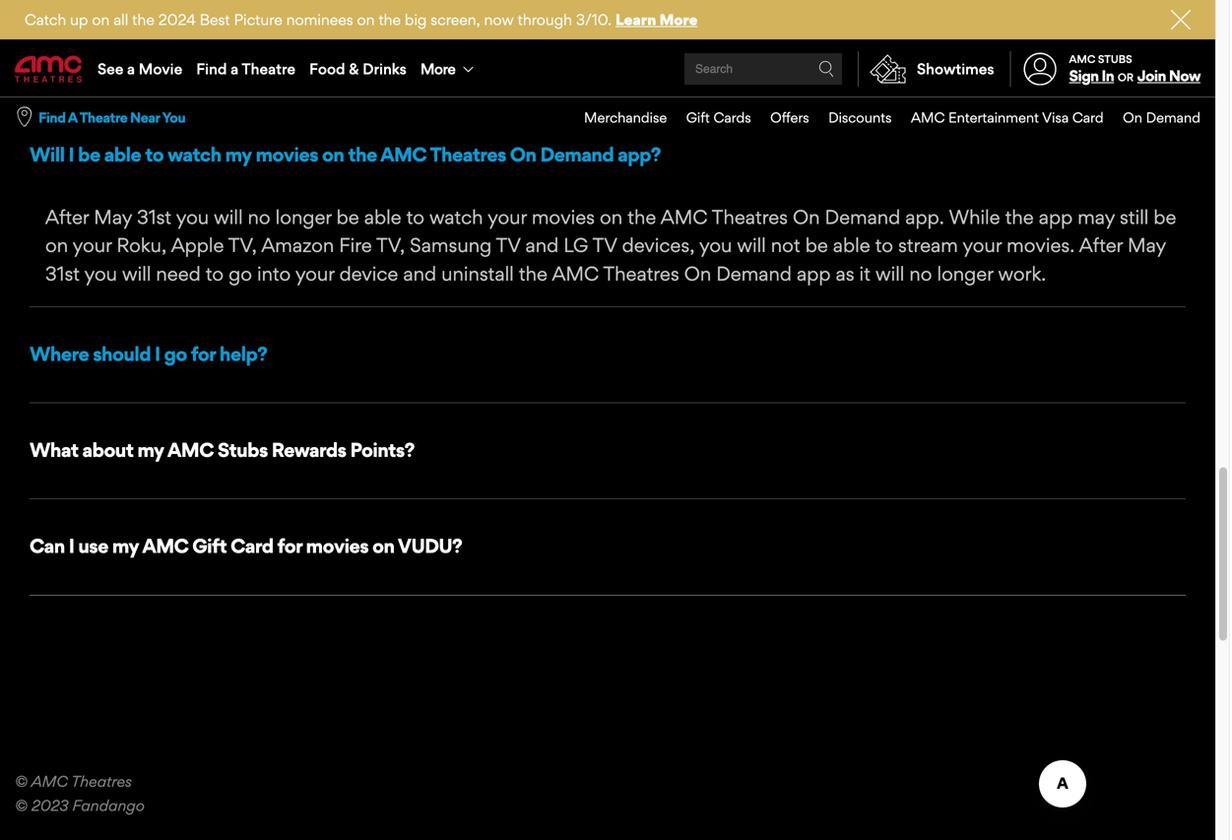 Task type: vqa. For each thing, say whether or not it's contained in the screenshot.
the top with
no



Task type: describe. For each thing, give the bounding box(es) containing it.
use
[[78, 531, 108, 554]]

rewards
[[272, 434, 346, 458]]

devices,
[[622, 230, 695, 253]]

fire
[[339, 230, 372, 253]]

vudu?
[[398, 531, 462, 554]]

amc down drinks
[[380, 139, 427, 163]]

the right all
[[132, 10, 154, 29]]

catch
[[25, 10, 66, 29]]

as
[[836, 258, 854, 282]]

demand up it
[[825, 201, 901, 225]]

will i be able to watch my movies on the amc theatres on demand app?
[[30, 139, 661, 163]]

fandango
[[72, 792, 145, 811]]

0 horizontal spatial gift
[[192, 531, 227, 554]]

0 vertical spatial may
[[94, 201, 132, 225]]

the left big
[[379, 10, 401, 29]]

submit search icon image
[[819, 61, 834, 77]]

stream
[[898, 230, 958, 253]]

go inside the "after may 31st you will no longer be able to watch your movies on the amc theatres on demand app. while the app may still be on your roku, apple tv, amazon fire tv, samsung tv and lg tv devices, you will not be able to stream your movies. after may 31st you will need to go into your device and uninstall the amc theatres on demand app as it will no longer work."
[[229, 258, 252, 282]]

a for theatre
[[231, 60, 239, 78]]

1 vertical spatial 31st
[[45, 258, 80, 282]]

1 horizontal spatial for
[[277, 531, 302, 554]]

a
[[68, 109, 77, 126]]

2 vertical spatial you
[[84, 258, 117, 282]]

2023
[[31, 792, 68, 811]]

find a theatre near you
[[38, 109, 185, 126]]

showtimes
[[917, 60, 994, 78]]

see a movie
[[98, 60, 182, 78]]

sign
[[1069, 67, 1099, 85]]

access
[[260, 43, 319, 66]]

the up devices,
[[628, 201, 656, 225]]

demand down not
[[716, 258, 792, 282]]

1 horizontal spatial no
[[248, 201, 271, 225]]

when will i no longer have access to my movies on my amc theatres on demand account?
[[30, 43, 817, 66]]

your down while
[[963, 230, 1002, 253]]

amc down showtimes "link"
[[911, 109, 945, 126]]

after may 31st you will no longer be able to watch your movies on the amc theatres on demand app. while the app may still be on your roku, apple tv, amazon fire tv, samsung tv and lg tv devices, you will not be able to stream your movies. after may 31st you will need to go into your device and uninstall the amc theatres on demand app as it will no longer work.
[[45, 201, 1176, 282]]

1 horizontal spatial you
[[176, 201, 209, 225]]

demand down the merchandise link in the top of the page
[[540, 139, 614, 163]]

all
[[113, 10, 128, 29]]

1 © from the top
[[15, 768, 28, 786]]

join
[[1137, 67, 1166, 85]]

catch up on all the 2024 best picture nominees on the big screen, now through 3/10. learn more
[[25, 10, 698, 29]]

your left roku,
[[73, 230, 112, 253]]

samsung
[[410, 230, 492, 253]]

discounts link
[[809, 98, 892, 138]]

see
[[98, 60, 123, 78]]

offers
[[770, 109, 809, 126]]

or
[[1118, 71, 1134, 84]]

gift cards link
[[667, 98, 751, 138]]

amazon
[[261, 230, 334, 253]]

0 horizontal spatial longer
[[155, 43, 211, 66]]

device
[[339, 258, 398, 282]]

amc up devices,
[[661, 201, 708, 225]]

what
[[30, 434, 78, 458]]

will left not
[[737, 230, 766, 253]]

1 horizontal spatial gift
[[686, 109, 710, 126]]

points?
[[350, 434, 414, 458]]

menu containing merchandise
[[565, 98, 1201, 138]]

amc down lg
[[552, 258, 599, 282]]

on demand link
[[1104, 98, 1201, 138]]

be right not
[[805, 230, 828, 253]]

stubs inside amc stubs sign in or join now
[[1098, 53, 1132, 65]]

1 vertical spatial card
[[231, 531, 273, 554]]

watch inside the "after may 31st you will no longer be able to watch your movies on the amc theatres on demand app. while the app may still be on your roku, apple tv, amazon fire tv, samsung tv and lg tv devices, you will not be able to stream your movies. after may 31st you will need to go into your device and uninstall the amc theatres on demand app as it will no longer work."
[[429, 201, 483, 225]]

account?
[[736, 43, 817, 66]]

cookie consent banner dialog
[[0, 765, 1215, 840]]

when
[[30, 43, 82, 66]]

merchandise
[[584, 109, 667, 126]]

amc inside amc stubs sign in or join now
[[1069, 53, 1096, 65]]

still
[[1120, 201, 1149, 225]]

theatres inside © amc theatres © 2023 fandango
[[71, 768, 132, 786]]

may
[[1078, 201, 1115, 225]]

will down all
[[86, 43, 116, 66]]

can i use my amc gift card for movies on vudu?
[[30, 531, 462, 554]]

menu containing more
[[0, 41, 1215, 97]]

0 vertical spatial card
[[1072, 109, 1104, 126]]

while
[[949, 201, 1000, 225]]

nominees
[[286, 10, 353, 29]]

0 vertical spatial for
[[191, 338, 216, 362]]

now
[[484, 10, 514, 29]]

theatres up not
[[712, 201, 788, 225]]

a for movie
[[127, 60, 135, 78]]

see a movie link
[[91, 41, 189, 97]]

to up 'samsung'
[[406, 201, 424, 225]]

will up apple
[[214, 201, 243, 225]]

more button
[[414, 41, 485, 97]]

the right uninstall
[[519, 258, 548, 282]]

through
[[518, 10, 572, 29]]

food
[[309, 60, 345, 78]]

app?
[[618, 139, 661, 163]]

have
[[215, 43, 256, 66]]

2 © from the top
[[15, 792, 28, 811]]

be right still
[[1154, 201, 1176, 225]]

learn
[[616, 10, 656, 29]]

find a theatre
[[196, 60, 295, 78]]

picture
[[234, 10, 282, 29]]

find for find a theatre
[[196, 60, 227, 78]]

join now button
[[1137, 67, 1201, 85]]

movies down big
[[376, 43, 438, 66]]

on demand
[[1123, 109, 1201, 126]]

will down roku,
[[122, 258, 151, 282]]

amc right the use
[[142, 531, 188, 554]]

movies up "amazon"
[[256, 139, 318, 163]]

not
[[771, 230, 800, 253]]

amc down now
[[498, 43, 544, 66]]

can
[[30, 531, 65, 554]]

theatres down more "button"
[[430, 139, 506, 163]]

&
[[349, 60, 359, 78]]

find for find a theatre near you
[[38, 109, 65, 126]]

work.
[[998, 258, 1046, 282]]

i right will
[[68, 139, 74, 163]]

to down near
[[145, 139, 164, 163]]

offers link
[[751, 98, 809, 138]]

user profile image
[[1012, 53, 1068, 85]]

amc stubs sign in or join now
[[1069, 53, 1201, 85]]

up
[[70, 10, 88, 29]]

2 tv from the left
[[593, 230, 617, 253]]

be up fire
[[337, 201, 359, 225]]

more inside more "button"
[[420, 60, 455, 78]]

amc right about
[[167, 434, 214, 458]]

app.
[[905, 201, 944, 225]]

1 horizontal spatial able
[[364, 201, 401, 225]]

you
[[162, 109, 185, 126]]

where should i go for help?
[[30, 338, 267, 362]]

need
[[156, 258, 201, 282]]

it
[[859, 258, 871, 282]]

visa
[[1042, 109, 1069, 126]]

0 horizontal spatial go
[[164, 338, 187, 362]]

movies.
[[1007, 230, 1075, 253]]

2 tv, from the left
[[376, 230, 405, 253]]

into
[[257, 258, 291, 282]]



Task type: locate. For each thing, give the bounding box(es) containing it.
after
[[45, 201, 89, 225], [1079, 230, 1123, 253]]

1 horizontal spatial and
[[525, 230, 559, 253]]

2 vertical spatial no
[[909, 258, 932, 282]]

entertainment
[[949, 109, 1039, 126]]

find a theatre near you button
[[38, 108, 185, 127]]

more right the learn
[[659, 10, 698, 29]]

2 vertical spatial longer
[[937, 258, 993, 282]]

© amc theatres © 2023 fandango
[[15, 768, 145, 811]]

find a theatre link
[[189, 41, 302, 97]]

0 horizontal spatial stubs
[[217, 434, 268, 458]]

©
[[15, 768, 28, 786], [15, 792, 28, 811]]

1 vertical spatial gift
[[192, 531, 227, 554]]

near
[[130, 109, 160, 126]]

2 horizontal spatial longer
[[937, 258, 993, 282]]

best
[[200, 10, 230, 29]]

stubs left rewards
[[217, 434, 268, 458]]

to down apple
[[206, 258, 224, 282]]

2 a from the left
[[231, 60, 239, 78]]

0 horizontal spatial tv,
[[228, 230, 257, 253]]

movie
[[139, 60, 182, 78]]

the down food & drinks link
[[348, 139, 377, 163]]

1 vertical spatial ©
[[15, 792, 28, 811]]

0 vertical spatial app
[[1039, 201, 1073, 225]]

on up devices,
[[600, 201, 623, 225]]

i down all
[[120, 43, 125, 66]]

longer down stream
[[937, 258, 993, 282]]

my
[[345, 43, 372, 66], [468, 43, 495, 66], [225, 139, 252, 163], [137, 434, 164, 458], [112, 531, 139, 554]]

you down roku,
[[84, 258, 117, 282]]

watch up 'samsung'
[[429, 201, 483, 225]]

theatres up fandango at left
[[71, 768, 132, 786]]

sign in or join amc stubs element
[[1010, 41, 1201, 97]]

0 horizontal spatial you
[[84, 258, 117, 282]]

the up movies.
[[1005, 201, 1034, 225]]

1 horizontal spatial may
[[1128, 230, 1166, 253]]

1 vertical spatial longer
[[275, 201, 332, 225]]

longer down 2024
[[155, 43, 211, 66]]

watch
[[168, 139, 221, 163], [429, 201, 483, 225]]

will
[[86, 43, 116, 66], [214, 201, 243, 225], [737, 230, 766, 253], [122, 258, 151, 282], [876, 258, 905, 282]]

0 horizontal spatial after
[[45, 201, 89, 225]]

on left all
[[92, 10, 110, 29]]

tv, right apple
[[228, 230, 257, 253]]

longer up "amazon"
[[275, 201, 332, 225]]

0 vertical spatial find
[[196, 60, 227, 78]]

app left as
[[797, 258, 831, 282]]

1 vertical spatial stubs
[[217, 434, 268, 458]]

app up movies.
[[1039, 201, 1073, 225]]

after down may
[[1079, 230, 1123, 253]]

for
[[191, 338, 216, 362], [277, 531, 302, 554]]

1 horizontal spatial stubs
[[1098, 53, 1132, 65]]

amc
[[498, 43, 544, 66], [1069, 53, 1096, 65], [911, 109, 945, 126], [380, 139, 427, 163], [661, 201, 708, 225], [552, 258, 599, 282], [167, 434, 214, 458], [142, 531, 188, 554], [31, 768, 68, 786]]

0 horizontal spatial and
[[403, 258, 436, 282]]

more
[[659, 10, 698, 29], [420, 60, 455, 78]]

31st up roku,
[[137, 201, 172, 225]]

1 horizontal spatial tv,
[[376, 230, 405, 253]]

may
[[94, 201, 132, 225], [1128, 230, 1166, 253]]

for down rewards
[[277, 531, 302, 554]]

2024
[[158, 10, 196, 29]]

0 vertical spatial 31st
[[137, 201, 172, 225]]

discounts
[[828, 109, 892, 126]]

theatre for a
[[242, 60, 295, 78]]

on left vudu?
[[372, 531, 394, 554]]

1 horizontal spatial more
[[659, 10, 698, 29]]

watch down you
[[168, 139, 221, 163]]

2 horizontal spatial you
[[699, 230, 732, 253]]

gift left cards
[[686, 109, 710, 126]]

2 horizontal spatial no
[[909, 258, 932, 282]]

0 horizontal spatial find
[[38, 109, 65, 126]]

0 vertical spatial able
[[104, 139, 141, 163]]

what about my amc stubs rewards points?
[[30, 434, 414, 458]]

your up 'samsung'
[[488, 201, 527, 225]]

1 vertical spatial able
[[364, 201, 401, 225]]

0 vertical spatial go
[[229, 258, 252, 282]]

0 horizontal spatial no
[[129, 43, 151, 66]]

you
[[176, 201, 209, 225], [699, 230, 732, 253], [84, 258, 117, 282]]

able up fire
[[364, 201, 401, 225]]

no
[[129, 43, 151, 66], [248, 201, 271, 225], [909, 258, 932, 282]]

in
[[1102, 67, 1114, 85]]

more down "screen,"
[[420, 60, 455, 78]]

1 vertical spatial no
[[248, 201, 271, 225]]

gift cards
[[686, 109, 751, 126]]

menu
[[0, 41, 1215, 97], [565, 98, 1201, 138]]

may up roku,
[[94, 201, 132, 225]]

learn more link
[[616, 10, 698, 29]]

app
[[1039, 201, 1073, 225], [797, 258, 831, 282]]

0 vertical spatial watch
[[168, 139, 221, 163]]

theatre
[[242, 60, 295, 78], [79, 109, 127, 126]]

0 horizontal spatial card
[[231, 531, 273, 554]]

be
[[78, 139, 100, 163], [337, 201, 359, 225], [1154, 201, 1176, 225], [805, 230, 828, 253]]

0 horizontal spatial watch
[[168, 139, 221, 163]]

1 vertical spatial more
[[420, 60, 455, 78]]

uninstall
[[441, 258, 514, 282]]

find inside find a theatre link
[[196, 60, 227, 78]]

will right it
[[876, 258, 905, 282]]

menu up the merchandise link in the top of the page
[[0, 41, 1215, 97]]

0 horizontal spatial theatre
[[79, 109, 127, 126]]

1 vertical spatial you
[[699, 230, 732, 253]]

find down best
[[196, 60, 227, 78]]

tv up uninstall
[[496, 230, 521, 253]]

you right devices,
[[699, 230, 732, 253]]

0 vertical spatial gift
[[686, 109, 710, 126]]

no down stream
[[909, 258, 932, 282]]

0 vertical spatial menu
[[0, 41, 1215, 97]]

0 vertical spatial stubs
[[1098, 53, 1132, 65]]

1 vertical spatial find
[[38, 109, 65, 126]]

able
[[104, 139, 141, 163], [364, 201, 401, 225], [833, 230, 870, 253]]

0 vertical spatial ©
[[15, 768, 28, 786]]

a
[[127, 60, 135, 78], [231, 60, 239, 78]]

demand down join now button
[[1146, 109, 1201, 126]]

gift down what about my amc stubs rewards points?
[[192, 531, 227, 554]]

go
[[229, 258, 252, 282], [164, 338, 187, 362]]

gift
[[686, 109, 710, 126], [192, 531, 227, 554]]

food & drinks link
[[302, 41, 414, 97]]

on down food
[[322, 139, 344, 163]]

theatre down 'picture'
[[242, 60, 295, 78]]

about
[[82, 434, 133, 458]]

go left into
[[229, 258, 252, 282]]

amc entertainment visa card
[[911, 109, 1104, 126]]

i left the use
[[69, 531, 74, 554]]

a down 'picture'
[[231, 60, 239, 78]]

theatres down 3/10.
[[548, 43, 624, 66]]

1 vertical spatial after
[[1079, 230, 1123, 253]]

help?
[[220, 338, 267, 362]]

to
[[323, 43, 341, 66], [145, 139, 164, 163], [406, 201, 424, 225], [875, 230, 893, 253], [206, 258, 224, 282]]

1 vertical spatial theatre
[[79, 109, 127, 126]]

big
[[405, 10, 427, 29]]

1 vertical spatial and
[[403, 258, 436, 282]]

1 a from the left
[[127, 60, 135, 78]]

able up as
[[833, 230, 870, 253]]

0 horizontal spatial may
[[94, 201, 132, 225]]

longer
[[155, 43, 211, 66], [275, 201, 332, 225], [937, 258, 993, 282]]

1 horizontal spatial watch
[[429, 201, 483, 225]]

amc entertainment visa card link
[[892, 98, 1104, 138]]

search the AMC website text field
[[692, 62, 819, 76]]

1 horizontal spatial go
[[229, 258, 252, 282]]

for left help?
[[191, 338, 216, 362]]

theatre for a
[[79, 109, 127, 126]]

and left lg
[[525, 230, 559, 253]]

1 vertical spatial for
[[277, 531, 302, 554]]

0 vertical spatial more
[[659, 10, 698, 29]]

amc logo image
[[15, 56, 84, 82], [15, 56, 84, 82]]

after down will
[[45, 201, 89, 225]]

screen,
[[431, 10, 480, 29]]

movies inside the "after may 31st you will no longer be able to watch your movies on the amc theatres on demand app. while the app may still be on your roku, apple tv, amazon fire tv, samsung tv and lg tv devices, you will not be able to stream your movies. after may 31st you will need to go into your device and uninstall the amc theatres on demand app as it will no longer work."
[[532, 201, 595, 225]]

3/10.
[[576, 10, 612, 29]]

will
[[30, 139, 65, 163]]

demand down the learn more "link"
[[658, 43, 732, 66]]

now
[[1169, 67, 1201, 85]]

tv
[[496, 230, 521, 253], [593, 230, 617, 253]]

2 horizontal spatial able
[[833, 230, 870, 253]]

be down find a theatre near you button on the left top of the page
[[78, 139, 100, 163]]

31st up where
[[45, 258, 80, 282]]

1 tv from the left
[[496, 230, 521, 253]]

1 horizontal spatial theatre
[[242, 60, 295, 78]]

roku,
[[117, 230, 167, 253]]

tv, right fire
[[376, 230, 405, 253]]

tv right lg
[[593, 230, 617, 253]]

showtimes image
[[859, 51, 917, 87]]

drinks
[[363, 60, 407, 78]]

food & drinks
[[309, 60, 407, 78]]

0 vertical spatial theatre
[[242, 60, 295, 78]]

31st
[[137, 201, 172, 225], [45, 258, 80, 282]]

menu down the 'showtimes' image
[[565, 98, 1201, 138]]

to left &
[[323, 43, 341, 66]]

theatres down devices,
[[603, 258, 679, 282]]

1 horizontal spatial find
[[196, 60, 227, 78]]

merchandise link
[[565, 98, 667, 138]]

1 horizontal spatial card
[[1072, 109, 1104, 126]]

sign in button
[[1069, 67, 1114, 85]]

to left stream
[[875, 230, 893, 253]]

0 vertical spatial no
[[129, 43, 151, 66]]

on
[[92, 10, 110, 29], [357, 10, 375, 29], [442, 43, 464, 66], [322, 139, 344, 163], [600, 201, 623, 225], [45, 230, 68, 253], [372, 531, 394, 554]]

go right the should
[[164, 338, 187, 362]]

1 horizontal spatial a
[[231, 60, 239, 78]]

1 vertical spatial go
[[164, 338, 187, 362]]

movies left vudu?
[[306, 531, 368, 554]]

lg
[[564, 230, 588, 253]]

amc inside © amc theatres © 2023 fandango
[[31, 768, 68, 786]]

0 horizontal spatial 31st
[[45, 258, 80, 282]]

1 vertical spatial app
[[797, 258, 831, 282]]

0 horizontal spatial a
[[127, 60, 135, 78]]

a right see
[[127, 60, 135, 78]]

on down "screen,"
[[442, 43, 464, 66]]

apple
[[171, 230, 224, 253]]

0 vertical spatial longer
[[155, 43, 211, 66]]

0 horizontal spatial for
[[191, 338, 216, 362]]

no right see
[[129, 43, 151, 66]]

should
[[93, 338, 151, 362]]

you up apple
[[176, 201, 209, 225]]

0 horizontal spatial tv
[[496, 230, 521, 253]]

theatre right a
[[79, 109, 127, 126]]

find inside find a theatre near you button
[[38, 109, 65, 126]]

showtimes link
[[858, 51, 994, 87]]

0 vertical spatial and
[[525, 230, 559, 253]]

cards
[[714, 109, 751, 126]]

find left a
[[38, 109, 65, 126]]

and down 'samsung'
[[403, 258, 436, 282]]

on left roku,
[[45, 230, 68, 253]]

1 horizontal spatial tv
[[593, 230, 617, 253]]

0 horizontal spatial more
[[420, 60, 455, 78]]

1 vertical spatial menu
[[565, 98, 1201, 138]]

1 horizontal spatial app
[[1039, 201, 1073, 225]]

1 horizontal spatial after
[[1079, 230, 1123, 253]]

1 vertical spatial watch
[[429, 201, 483, 225]]

your down "amazon"
[[295, 258, 334, 282]]

amc up the 'sign'
[[1069, 53, 1096, 65]]

able down find a theatre near you button on the left top of the page
[[104, 139, 141, 163]]

theatres
[[548, 43, 624, 66], [430, 139, 506, 163], [712, 201, 788, 225], [603, 258, 679, 282], [71, 768, 132, 786]]

0 horizontal spatial able
[[104, 139, 141, 163]]

0 vertical spatial after
[[45, 201, 89, 225]]

may down still
[[1128, 230, 1166, 253]]

2 vertical spatial able
[[833, 230, 870, 253]]

1 tv, from the left
[[228, 230, 257, 253]]

theatre inside button
[[79, 109, 127, 126]]

1 horizontal spatial longer
[[275, 201, 332, 225]]

0 vertical spatial you
[[176, 201, 209, 225]]

where
[[30, 338, 89, 362]]

0 horizontal spatial app
[[797, 258, 831, 282]]

amc up 2023
[[31, 768, 68, 786]]

on right nominees
[[357, 10, 375, 29]]

1 vertical spatial may
[[1128, 230, 1166, 253]]

i right the should
[[155, 338, 160, 362]]

1 horizontal spatial 31st
[[137, 201, 172, 225]]



